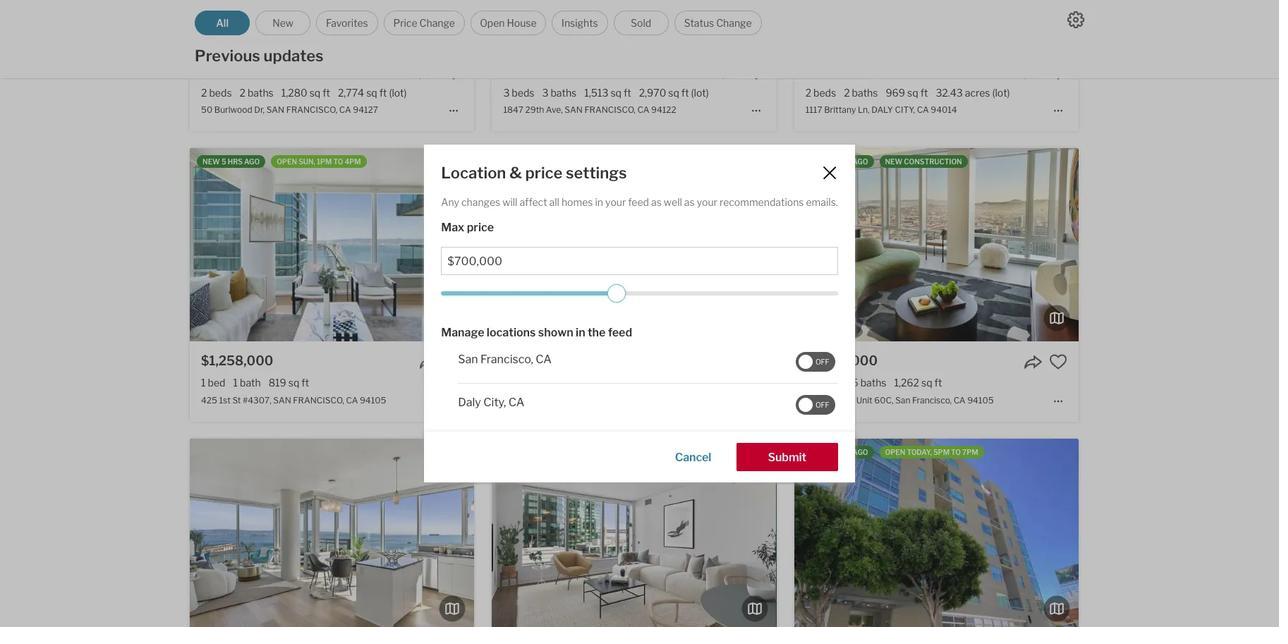 Task type: describe. For each thing, give the bounding box(es) containing it.
price change
[[394, 17, 455, 29]]

ft for 1,513 sq ft
[[624, 87, 632, 99]]

new
[[273, 17, 294, 29]]

favorite button checkbox for $1,258,000
[[445, 353, 463, 372]]

open house
[[480, 17, 537, 29]]

francisco, down the 819 sq ft
[[293, 395, 344, 406]]

5 for $1,258,000
[[222, 158, 226, 166]]

new left construction
[[886, 158, 903, 166]]

bath
[[240, 377, 261, 389]]

#304,
[[571, 395, 595, 406]]

manage locations shown in the feed
[[441, 326, 633, 340]]

sq for 1,280
[[310, 87, 321, 99]]

days for $2,195,000
[[833, 158, 852, 166]]

425 1st st #4307, san francisco, ca 94105
[[201, 395, 386, 406]]

baths for $2,195,000
[[861, 377, 887, 389]]

1 your from the left
[[606, 196, 626, 208]]

1 photo of 301 bryant st unit d23, san francisco, ca 94107 image from the left
[[510, 439, 795, 628]]

francisco, for 650
[[614, 395, 653, 406]]

650 delancey st #304, san francisco, ca 94107
[[504, 395, 695, 406]]

94014
[[931, 105, 958, 115]]

sq for 2,970
[[669, 87, 680, 99]]

1 horizontal spatial 2 baths
[[536, 377, 570, 389]]

favorite button checkbox for $798,000
[[1050, 63, 1068, 81]]

2.5 baths
[[845, 377, 887, 389]]

$1,258,000
[[201, 354, 274, 369]]

2 baths for $998,000
[[240, 87, 274, 99]]

daly
[[872, 105, 894, 115]]

sq for 1,397
[[605, 377, 616, 389]]

0 horizontal spatial francisco,
[[481, 353, 534, 367]]

0 vertical spatial feed
[[629, 196, 650, 208]]

baths for $1,288,000
[[551, 87, 577, 99]]

submit button
[[737, 443, 839, 472]]

819
[[269, 377, 286, 389]]

650
[[504, 395, 521, 406]]

recommendations
[[720, 196, 804, 208]]

3 baths
[[543, 87, 577, 99]]

new 6 days ago
[[807, 448, 869, 456]]

locations
[[487, 326, 536, 340]]

sq for 969
[[908, 87, 919, 99]]

Open House radio
[[471, 11, 546, 35]]

open
[[480, 17, 505, 29]]

2 up burlwood
[[240, 87, 246, 99]]

2 your from the left
[[697, 196, 718, 208]]

2.5
[[845, 377, 859, 389]]

francisco, for $998,000
[[286, 105, 338, 115]]

max
[[441, 221, 465, 234]]

any changes will affect all homes in your feed as well as your recommendations emails.
[[441, 196, 839, 208]]

city,
[[896, 105, 916, 115]]

1 photo of 425 1st st #4307, san francisco, ca 94105 image from the left
[[0, 148, 190, 342]]

4
[[524, 158, 529, 166]]

cancel button
[[658, 443, 726, 472]]

beds for $998,000
[[209, 87, 232, 99]]

favorite button checkbox for $1,288,000
[[747, 63, 766, 81]]

Max price slider range field
[[441, 285, 839, 303]]

the
[[588, 326, 606, 340]]

homes
[[562, 196, 593, 208]]

2 photo of 50 burlwood dr, san francisco, ca 94127 image from the left
[[474, 0, 759, 52]]

$998,000
[[201, 64, 265, 78]]

beds for $1,288,000
[[512, 87, 535, 99]]

1pm
[[317, 158, 332, 166]]

will
[[503, 196, 518, 208]]

new 5 hrs ago
[[203, 158, 260, 166]]

option group containing all
[[195, 11, 762, 35]]

1847 29th ave, san francisco, ca 94122
[[504, 105, 677, 115]]

1 for 1 bath
[[201, 377, 206, 389]]

san for 650
[[597, 395, 612, 406]]

insights
[[562, 17, 599, 29]]

price
[[394, 17, 418, 29]]

2 photo of 1117 brittany ln, daly city, ca 94014 image from the left
[[795, 0, 1079, 52]]

&
[[510, 164, 522, 182]]

favorite button checkbox for $2,195,000
[[1050, 353, 1068, 372]]

new construction
[[886, 158, 963, 166]]

3 photo of 201 folsom st unit 11d, san francisco, ca 94105 image from the left
[[777, 439, 1061, 628]]

san down 819
[[273, 395, 291, 406]]

beds for $798,000
[[814, 87, 837, 99]]

1847
[[504, 105, 524, 115]]

6
[[826, 448, 831, 456]]

425
[[201, 395, 217, 406]]

favorite button image for $2,195,000
[[1050, 353, 1068, 372]]

1 vertical spatial feed
[[608, 326, 633, 340]]

ago for $1,199,000
[[551, 158, 566, 166]]

7pm
[[963, 448, 979, 456]]

Max price input text field
[[448, 255, 832, 268]]

0 horizontal spatial san
[[458, 353, 478, 367]]

2 beds for $798,000
[[806, 87, 837, 99]]

location & price settings
[[441, 164, 627, 182]]

days right 6
[[833, 448, 852, 456]]

2,774 sq ft (lot)
[[338, 87, 407, 99]]

1,280
[[282, 87, 308, 99]]

submit
[[768, 451, 807, 465]]

to for 5pm
[[952, 448, 962, 456]]

cancel
[[675, 451, 712, 465]]

2 photo of 301 bryant st unit d23, san francisco, ca 94107 image from the left
[[795, 439, 1079, 628]]

94105 for $2,195,000
[[968, 395, 994, 406]]

2 photo of 501 beale st unit 10a, san francisco, ca 94105 image from the left
[[190, 439, 475, 628]]

2 baths for $798,000
[[845, 87, 879, 99]]

1,280 sq ft
[[282, 87, 330, 99]]

st for #4307,
[[233, 395, 241, 406]]

hrs
[[228, 158, 243, 166]]

1,397 sq ft
[[578, 377, 626, 389]]

2 as from the left
[[685, 196, 695, 208]]

2 up brittany
[[845, 87, 850, 99]]

san francisco, ca
[[458, 353, 552, 367]]

2 up 181
[[806, 377, 812, 389]]

2 photo of 1847 29th ave, san francisco, ca 94122 image from the left
[[492, 0, 777, 52]]

1 photo of 181 fremont unit 60c, san francisco, ca 94105 image from the left
[[510, 148, 795, 342]]

all
[[216, 17, 229, 29]]

brittany
[[825, 105, 857, 115]]

ago for $2,195,000
[[853, 158, 869, 166]]

(lot) for $1,288,000
[[692, 87, 709, 99]]

181
[[806, 395, 820, 406]]

1 photo of 1117 brittany ln, daly city, ca 94014 image from the left
[[510, 0, 795, 52]]

32.43
[[936, 87, 964, 99]]

5 for $2,195,000
[[826, 158, 831, 166]]

dr,
[[254, 105, 265, 115]]

francisco, for $1,288,000
[[585, 105, 636, 115]]

2 beds for $998,000
[[201, 87, 232, 99]]

unit
[[857, 395, 873, 406]]

1 photo of 1847 29th ave, san francisco, ca 94122 image from the left
[[208, 0, 492, 52]]

2 photo of 650 delancey st #304, san francisco, ca 94107 image from the left
[[492, 148, 777, 342]]

4pm
[[345, 158, 361, 166]]

status change
[[685, 17, 752, 29]]

previous
[[195, 47, 260, 65]]

Insights radio
[[552, 11, 608, 35]]

baths for $798,000
[[853, 87, 879, 99]]

(lot) for $998,000
[[389, 87, 407, 99]]

sq for 2,774
[[367, 87, 378, 99]]

1,513
[[585, 87, 609, 99]]

1117 brittany ln, daly city, ca 94014
[[806, 105, 958, 115]]

ft for 2,970 sq ft (lot)
[[682, 87, 689, 99]]

1 vertical spatial price
[[467, 221, 494, 234]]

Favorites radio
[[316, 11, 378, 35]]

50
[[201, 105, 213, 115]]

Price Change radio
[[384, 11, 465, 35]]

ft for 1,280 sq ft
[[323, 87, 330, 99]]

well
[[664, 196, 683, 208]]

1117
[[806, 105, 823, 115]]

94122
[[652, 105, 677, 115]]

$2,195,000
[[806, 354, 878, 369]]



Task type: locate. For each thing, give the bounding box(es) containing it.
favorite button checkbox down manage
[[445, 353, 463, 372]]

$1,288,000
[[504, 64, 576, 78]]

sq right the 1,513
[[611, 87, 622, 99]]

1 horizontal spatial price
[[526, 164, 563, 182]]

francisco, down "1,262 sq ft"
[[913, 395, 952, 406]]

0 horizontal spatial your
[[606, 196, 626, 208]]

favorite button image for $998,000
[[445, 63, 463, 81]]

$798,000
[[806, 64, 869, 78]]

1 horizontal spatial 94105
[[968, 395, 994, 406]]

1,262
[[895, 377, 920, 389]]

bed up 650
[[510, 377, 528, 389]]

0 horizontal spatial 1
[[201, 377, 206, 389]]

2 baths up the ln,
[[845, 87, 879, 99]]

all
[[550, 196, 560, 208]]

san right dr,
[[267, 105, 285, 115]]

2,774
[[338, 87, 364, 99]]

sq right 819
[[289, 377, 300, 389]]

0 vertical spatial in
[[596, 196, 604, 208]]

1 change from the left
[[420, 17, 455, 29]]

bed for 1 bath
[[208, 377, 226, 389]]

819 sq ft
[[269, 377, 309, 389]]

ago right hrs
[[244, 158, 260, 166]]

5 left hrs
[[222, 158, 226, 166]]

ft left "32.43"
[[921, 87, 929, 99]]

days right 4
[[530, 158, 549, 166]]

ca
[[339, 105, 351, 115], [638, 105, 650, 115], [918, 105, 930, 115], [536, 353, 552, 367], [346, 395, 358, 406], [655, 395, 667, 406], [954, 395, 966, 406], [509, 396, 525, 410]]

0 horizontal spatial change
[[420, 17, 455, 29]]

2 beds up 181
[[806, 377, 837, 389]]

beds up 1847
[[512, 87, 535, 99]]

1 bath
[[233, 377, 261, 389]]

1 as from the left
[[652, 196, 662, 208]]

photo of 1847 29th ave, san francisco, ca 94122 image
[[208, 0, 492, 52], [492, 0, 777, 52]]

ft
[[323, 87, 330, 99], [380, 87, 387, 99], [624, 87, 632, 99], [682, 87, 689, 99], [921, 87, 929, 99], [302, 377, 309, 389], [618, 377, 626, 389], [935, 377, 943, 389]]

5pm
[[934, 448, 950, 456]]

francisco,
[[286, 105, 338, 115], [585, 105, 636, 115], [293, 395, 344, 406]]

affect
[[520, 196, 548, 208]]

feed left well at top right
[[629, 196, 650, 208]]

price right &
[[526, 164, 563, 182]]

3 up 1847
[[504, 87, 510, 99]]

2 bed from the left
[[510, 377, 528, 389]]

sq right 1,280
[[310, 87, 321, 99]]

favorite button image
[[1050, 63, 1068, 81], [1050, 353, 1068, 372]]

2 baths
[[240, 87, 274, 99], [845, 87, 879, 99], [536, 377, 570, 389]]

2 3 from the left
[[543, 87, 549, 99]]

1 photo of 501 beale st unit 10a, san francisco, ca 94105 image from the left
[[0, 439, 190, 628]]

previous updates
[[195, 47, 324, 65]]

sq for 819
[[289, 377, 300, 389]]

0 horizontal spatial 5
[[222, 158, 226, 166]]

to right "1pm"
[[334, 158, 343, 166]]

0 horizontal spatial in
[[576, 326, 586, 340]]

daly
[[458, 396, 481, 410]]

sq
[[310, 87, 321, 99], [367, 87, 378, 99], [611, 87, 622, 99], [669, 87, 680, 99], [908, 87, 919, 99], [289, 377, 300, 389], [605, 377, 616, 389], [922, 377, 933, 389]]

1 94105 from the left
[[360, 395, 386, 406]]

open
[[277, 158, 297, 166], [886, 448, 906, 456]]

new left 4
[[505, 158, 523, 166]]

1 favorite button image from the top
[[1050, 63, 1068, 81]]

favorite button checkbox
[[445, 63, 463, 81], [445, 353, 463, 372]]

new left hrs
[[203, 158, 220, 166]]

ft for 1,262 sq ft
[[935, 377, 943, 389]]

1 vertical spatial favorite button image
[[1050, 353, 1068, 372]]

sq up 94127
[[367, 87, 378, 99]]

0 horizontal spatial as
[[652, 196, 662, 208]]

1 vertical spatial to
[[952, 448, 962, 456]]

change for price change
[[420, 17, 455, 29]]

status
[[685, 17, 715, 29]]

construction
[[905, 158, 963, 166]]

0 horizontal spatial to
[[334, 158, 343, 166]]

1 favorite button checkbox from the top
[[445, 63, 463, 81]]

2 1 from the left
[[233, 377, 238, 389]]

ago for $1,258,000
[[244, 158, 260, 166]]

Sold radio
[[614, 11, 669, 35]]

1 1 bed from the left
[[201, 377, 226, 389]]

2 beds up 50
[[201, 87, 232, 99]]

beds up 1117 on the right
[[814, 87, 837, 99]]

1 vertical spatial in
[[576, 326, 586, 340]]

ln,
[[858, 105, 870, 115]]

shown
[[539, 326, 574, 340]]

francisco, down locations
[[481, 353, 534, 367]]

5 up emails.
[[826, 158, 831, 166]]

baths up dr,
[[248, 87, 274, 99]]

1 horizontal spatial 3
[[543, 87, 549, 99]]

change right status
[[717, 17, 752, 29]]

1 st from the left
[[233, 395, 241, 406]]

0 horizontal spatial (lot)
[[389, 87, 407, 99]]

1 horizontal spatial francisco,
[[614, 395, 653, 406]]

photo of 501 beale st unit 10a, san francisco, ca 94105 image
[[0, 439, 190, 628], [190, 439, 475, 628], [474, 439, 759, 628]]

181 fremont unit 60c, san francisco, ca 94105
[[806, 395, 994, 406]]

New radio
[[256, 11, 311, 35]]

ft right 1,262
[[935, 377, 943, 389]]

2 up 1117 on the right
[[806, 87, 812, 99]]

feed
[[629, 196, 650, 208], [608, 326, 633, 340]]

2 favorite button image from the top
[[1050, 353, 1068, 372]]

in left "the"
[[576, 326, 586, 340]]

1 bed up 425
[[201, 377, 226, 389]]

969 sq ft
[[886, 87, 929, 99]]

change for status change
[[717, 17, 752, 29]]

ft right 2,970
[[682, 87, 689, 99]]

1,397
[[578, 377, 603, 389]]

beds up 181
[[814, 377, 837, 389]]

as left well at top right
[[652, 196, 662, 208]]

photo of 201 folsom st unit 11d, san francisco, ca 94105 image
[[208, 439, 492, 628], [492, 439, 777, 628], [777, 439, 1061, 628]]

ago right 6
[[853, 448, 869, 456]]

st
[[233, 395, 241, 406], [561, 395, 569, 406]]

beds up burlwood
[[209, 87, 232, 99]]

1 3 from the left
[[504, 87, 510, 99]]

sq for 1,513
[[611, 87, 622, 99]]

photo of 650 delancey st #304, san francisco, ca 94107 image
[[208, 148, 492, 342], [492, 148, 777, 342], [777, 148, 1061, 342]]

san
[[458, 353, 478, 367], [597, 395, 612, 406], [896, 395, 911, 406]]

1 horizontal spatial st
[[561, 395, 569, 406]]

option group
[[195, 11, 762, 35]]

photo of 1117 brittany ln, daly city, ca 94014 image
[[510, 0, 795, 52], [795, 0, 1079, 52], [1079, 0, 1280, 52]]

50 burlwood dr, san francisco, ca 94127
[[201, 105, 378, 115]]

0 vertical spatial to
[[334, 158, 343, 166]]

ft left 2,970
[[624, 87, 632, 99]]

house
[[507, 17, 537, 29]]

ft up 425 1st st #4307, san francisco, ca 94105
[[302, 377, 309, 389]]

1 vertical spatial open
[[886, 448, 906, 456]]

5
[[222, 158, 226, 166], [826, 158, 831, 166]]

open left sun,
[[277, 158, 297, 166]]

photo of 181 fremont unit 60c, san francisco, ca 94105 image
[[510, 148, 795, 342], [795, 148, 1079, 342], [1079, 148, 1280, 342]]

3 photo of 181 fremont unit 60c, san francisco, ca 94105 image from the left
[[1079, 148, 1280, 342]]

fremont
[[821, 395, 855, 406]]

ft right 2,774
[[380, 87, 387, 99]]

3 photo of 501 beale st unit 10a, san francisco, ca 94105 image from the left
[[474, 439, 759, 628]]

ago down the ln,
[[853, 158, 869, 166]]

photo of 50 burlwood dr, san francisco, ca 94127 image
[[190, 0, 475, 52], [474, 0, 759, 52]]

ave,
[[546, 105, 563, 115]]

3 up ave,
[[543, 87, 549, 99]]

0 horizontal spatial 2 baths
[[240, 87, 274, 99]]

st for #304,
[[561, 395, 569, 406]]

2 horizontal spatial san
[[896, 395, 911, 406]]

1 photo of 201 folsom st unit 11d, san francisco, ca 94105 image from the left
[[208, 439, 492, 628]]

2 horizontal spatial 2 baths
[[845, 87, 879, 99]]

2 up delancey
[[536, 377, 542, 389]]

2 94105 from the left
[[968, 395, 994, 406]]

your
[[606, 196, 626, 208], [697, 196, 718, 208]]

beds for $2,195,000
[[814, 377, 837, 389]]

san right ave,
[[565, 105, 583, 115]]

as right well at top right
[[685, 196, 695, 208]]

san down manage
[[458, 353, 478, 367]]

emails.
[[807, 196, 839, 208]]

94105
[[360, 395, 386, 406], [968, 395, 994, 406]]

1 photo of 50 burlwood dr, san francisco, ca 94127 image from the left
[[190, 0, 475, 52]]

2,970
[[639, 87, 667, 99]]

acres
[[966, 87, 991, 99]]

ft for 1,397 sq ft
[[618, 377, 626, 389]]

0 vertical spatial favorite button image
[[1050, 63, 1068, 81]]

days up emails.
[[833, 158, 852, 166]]

2 1 bed from the left
[[504, 377, 528, 389]]

favorite button image down price change radio
[[445, 63, 463, 81]]

2 beds for $2,195,000
[[806, 377, 837, 389]]

your right well at top right
[[697, 196, 718, 208]]

to
[[334, 158, 343, 166], [952, 448, 962, 456]]

today,
[[908, 448, 933, 456]]

change inside radio
[[420, 17, 455, 29]]

francisco, down "1,397 sq ft"
[[614, 395, 653, 406]]

1 up 650
[[504, 377, 508, 389]]

3 for 3 baths
[[543, 87, 549, 99]]

delancey
[[522, 395, 559, 406]]

$1,199,000
[[504, 354, 574, 369]]

1,513 sq ft
[[585, 87, 632, 99]]

2 photo of 425 1st st #4307, san francisco, ca 94105 image from the left
[[190, 148, 475, 342]]

ft up 650 delancey st #304, san francisco, ca 94107
[[618, 377, 626, 389]]

2 change from the left
[[717, 17, 752, 29]]

in right homes
[[596, 196, 604, 208]]

1 horizontal spatial in
[[596, 196, 604, 208]]

0 horizontal spatial open
[[277, 158, 297, 166]]

change inside option
[[717, 17, 752, 29]]

feed right "the"
[[608, 326, 633, 340]]

1 vertical spatial favorite button checkbox
[[445, 353, 463, 372]]

new 5 days ago
[[807, 158, 869, 166]]

2 favorite button checkbox from the top
[[445, 353, 463, 372]]

1 bed from the left
[[208, 377, 226, 389]]

ft for 969 sq ft
[[921, 87, 929, 99]]

0 horizontal spatial 1 bed
[[201, 377, 226, 389]]

2,970 sq ft (lot)
[[639, 87, 709, 99]]

3 photo of 425 1st st #4307, san francisco, ca 94105 image from the left
[[474, 148, 759, 342]]

1 bed up 650
[[504, 377, 528, 389]]

favorite button checkbox for $998,000
[[445, 63, 463, 81]]

favorite button image down manage
[[445, 353, 463, 372]]

1 horizontal spatial change
[[717, 17, 752, 29]]

san for $998,000
[[267, 105, 285, 115]]

94127
[[353, 105, 378, 115]]

days for $1,199,000
[[530, 158, 549, 166]]

1 horizontal spatial san
[[597, 395, 612, 406]]

0 vertical spatial open
[[277, 158, 297, 166]]

3 photo of 650 delancey st #304, san francisco, ca 94107 image from the left
[[777, 148, 1061, 342]]

changes
[[462, 196, 501, 208]]

1 horizontal spatial 5
[[826, 158, 831, 166]]

2 baths up dr,
[[240, 87, 274, 99]]

94105 for $1,258,000
[[360, 395, 386, 406]]

in
[[596, 196, 604, 208], [576, 326, 586, 340]]

2 horizontal spatial (lot)
[[993, 87, 1011, 99]]

2 horizontal spatial 1
[[504, 377, 508, 389]]

san for $1,288,000
[[565, 105, 583, 115]]

3 photo of 1117 brittany ln, daly city, ca 94014 image from the left
[[1079, 0, 1280, 52]]

1 1 from the left
[[201, 377, 206, 389]]

open for open sun, 1pm to 4pm
[[277, 158, 297, 166]]

(lot) right 2,774
[[389, 87, 407, 99]]

change
[[420, 17, 455, 29], [717, 17, 752, 29]]

ago right 4
[[551, 158, 566, 166]]

city,
[[484, 396, 507, 410]]

baths
[[248, 87, 274, 99], [551, 87, 577, 99], [853, 87, 879, 99], [544, 377, 570, 389], [861, 377, 887, 389]]

1 horizontal spatial as
[[685, 196, 695, 208]]

1 horizontal spatial open
[[886, 448, 906, 456]]

1 bed for 1 bath
[[201, 377, 226, 389]]

favorite button image for $798,000
[[1050, 63, 1068, 81]]

0 horizontal spatial st
[[233, 395, 241, 406]]

baths for $998,000
[[248, 87, 274, 99]]

st left #304,
[[561, 395, 569, 406]]

open sun, 1pm to 4pm
[[277, 158, 361, 166]]

to for 1pm
[[334, 158, 343, 166]]

your down settings
[[606, 196, 626, 208]]

ft for 2,774 sq ft (lot)
[[380, 87, 387, 99]]

1 for 2 baths
[[504, 377, 508, 389]]

change right price
[[420, 17, 455, 29]]

new 4 days ago
[[505, 158, 566, 166]]

favorite button checkbox
[[747, 63, 766, 81], [1050, 63, 1068, 81], [1050, 353, 1068, 372]]

2 photo of 181 fremont unit 60c, san francisco, ca 94105 image from the left
[[795, 148, 1079, 342]]

bed for 2 baths
[[510, 377, 528, 389]]

baths up delancey
[[544, 377, 570, 389]]

94107
[[669, 395, 695, 406]]

favorite button image for $1,288,000
[[747, 63, 766, 81]]

2 up 50
[[201, 87, 207, 99]]

1 up 425
[[201, 377, 206, 389]]

sq right 1,262
[[922, 377, 933, 389]]

any
[[441, 196, 460, 208]]

0 horizontal spatial 94105
[[360, 395, 386, 406]]

2 baths up delancey
[[536, 377, 570, 389]]

baths up unit
[[861, 377, 887, 389]]

updates
[[264, 47, 324, 65]]

ft left 2,774
[[323, 87, 330, 99]]

favorite button image down status change
[[747, 63, 766, 81]]

3 for 3 beds
[[504, 87, 510, 99]]

francisco, down 1,280 sq ft
[[286, 105, 338, 115]]

1,262 sq ft
[[895, 377, 943, 389]]

new for $2,195,000
[[807, 158, 825, 166]]

(lot)
[[389, 87, 407, 99], [692, 87, 709, 99], [993, 87, 1011, 99]]

3 beds
[[504, 87, 535, 99]]

All radio
[[195, 11, 250, 35]]

0 vertical spatial price
[[526, 164, 563, 182]]

sq up 94122 on the top right of page
[[669, 87, 680, 99]]

2 (lot) from the left
[[692, 87, 709, 99]]

1
[[201, 377, 206, 389], [233, 377, 238, 389], [504, 377, 508, 389]]

baths up ave,
[[551, 87, 577, 99]]

3 (lot) from the left
[[993, 87, 1011, 99]]

3 photo of 301 bryant st unit d23, san francisco, ca 94107 image from the left
[[1079, 439, 1280, 628]]

60c,
[[875, 395, 894, 406]]

settings
[[566, 164, 627, 182]]

1 (lot) from the left
[[389, 87, 407, 99]]

1st
[[219, 395, 231, 406]]

burlwood
[[214, 105, 253, 115]]

(lot) right acres
[[993, 87, 1011, 99]]

bed up 425
[[208, 377, 226, 389]]

1 horizontal spatial your
[[697, 196, 718, 208]]

3 1 from the left
[[504, 377, 508, 389]]

(lot) right 2,970
[[692, 87, 709, 99]]

Status Change radio
[[675, 11, 762, 35]]

photo of 425 1st st #4307, san francisco, ca 94105 image
[[0, 148, 190, 342], [190, 148, 475, 342], [474, 148, 759, 342]]

new left 6
[[807, 448, 825, 456]]

sq for 1,262
[[922, 377, 933, 389]]

favorite button image
[[445, 63, 463, 81], [747, 63, 766, 81], [445, 353, 463, 372]]

2 5 from the left
[[826, 158, 831, 166]]

0 horizontal spatial price
[[467, 221, 494, 234]]

29th
[[526, 105, 545, 115]]

new for $1,199,000
[[505, 158, 523, 166]]

new for $1,258,000
[[203, 158, 220, 166]]

2 beds up 1117 on the right
[[806, 87, 837, 99]]

san down "1,397 sq ft"
[[597, 395, 612, 406]]

1 horizontal spatial 1
[[233, 377, 238, 389]]

2 horizontal spatial francisco,
[[913, 395, 952, 406]]

ft for 819 sq ft
[[302, 377, 309, 389]]

1 bed for 2 baths
[[504, 377, 528, 389]]

0 horizontal spatial bed
[[208, 377, 226, 389]]

1 horizontal spatial to
[[952, 448, 962, 456]]

favorite button checkbox down price change radio
[[445, 63, 463, 81]]

2 st from the left
[[561, 395, 569, 406]]

francisco, for 181
[[913, 395, 952, 406]]

0 horizontal spatial 3
[[504, 87, 510, 99]]

1 left bath
[[233, 377, 238, 389]]

st right 1st
[[233, 395, 241, 406]]

price down changes
[[467, 221, 494, 234]]

san for 181
[[896, 395, 911, 406]]

ago
[[244, 158, 260, 166], [551, 158, 566, 166], [853, 158, 869, 166], [853, 448, 869, 456]]

sq right 969
[[908, 87, 919, 99]]

sq right 1,397
[[605, 377, 616, 389]]

open left today,
[[886, 448, 906, 456]]

1 horizontal spatial (lot)
[[692, 87, 709, 99]]

1 horizontal spatial 1 bed
[[504, 377, 528, 389]]

location
[[441, 164, 506, 182]]

to left 7pm
[[952, 448, 962, 456]]

new up emails.
[[807, 158, 825, 166]]

daly city, ca
[[458, 396, 525, 410]]

1 photo of 650 delancey st #304, san francisco, ca 94107 image from the left
[[208, 148, 492, 342]]

francisco, down 1,513 sq ft
[[585, 105, 636, 115]]

2 beds
[[201, 87, 232, 99], [806, 87, 837, 99], [806, 377, 837, 389]]

favorite button image for $1,258,000
[[445, 353, 463, 372]]

baths up the ln,
[[853, 87, 879, 99]]

max price
[[441, 221, 494, 234]]

photo of 301 bryant st unit d23, san francisco, ca 94107 image
[[510, 439, 795, 628], [795, 439, 1079, 628], [1079, 439, 1280, 628]]

0 vertical spatial favorite button checkbox
[[445, 63, 463, 81]]

1 horizontal spatial bed
[[510, 377, 528, 389]]

3
[[504, 87, 510, 99], [543, 87, 549, 99]]

2 photo of 201 folsom st unit 11d, san francisco, ca 94105 image from the left
[[492, 439, 777, 628]]

manage
[[441, 326, 485, 340]]

san down 1,262
[[896, 395, 911, 406]]

open for open today, 5pm to 7pm
[[886, 448, 906, 456]]

1 5 from the left
[[222, 158, 226, 166]]



Task type: vqa. For each thing, say whether or not it's contained in the screenshot.
2,774 sq ft (lot)
yes



